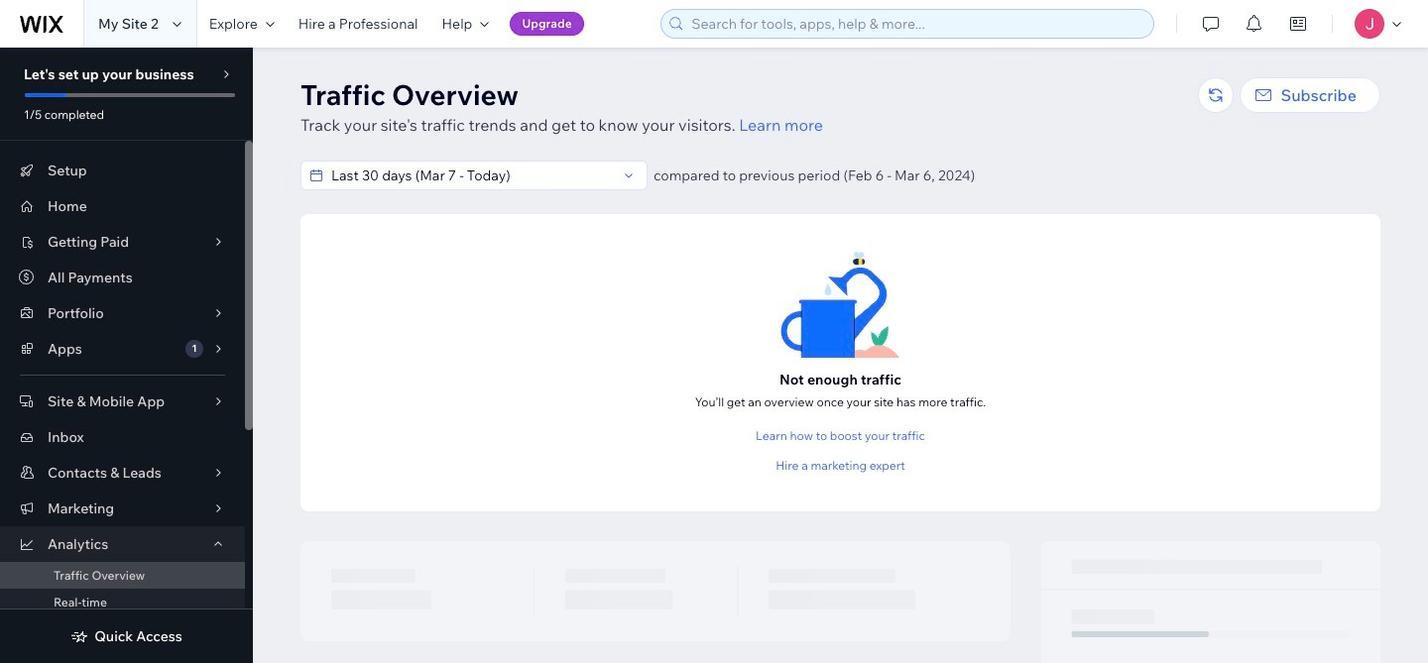 Task type: locate. For each thing, give the bounding box(es) containing it.
page skeleton image
[[300, 541, 1380, 663]]

sidebar element
[[0, 48, 253, 663]]

None field
[[325, 162, 617, 189]]



Task type: describe. For each thing, give the bounding box(es) containing it.
Search for tools, apps, help & more... field
[[686, 10, 1148, 38]]



